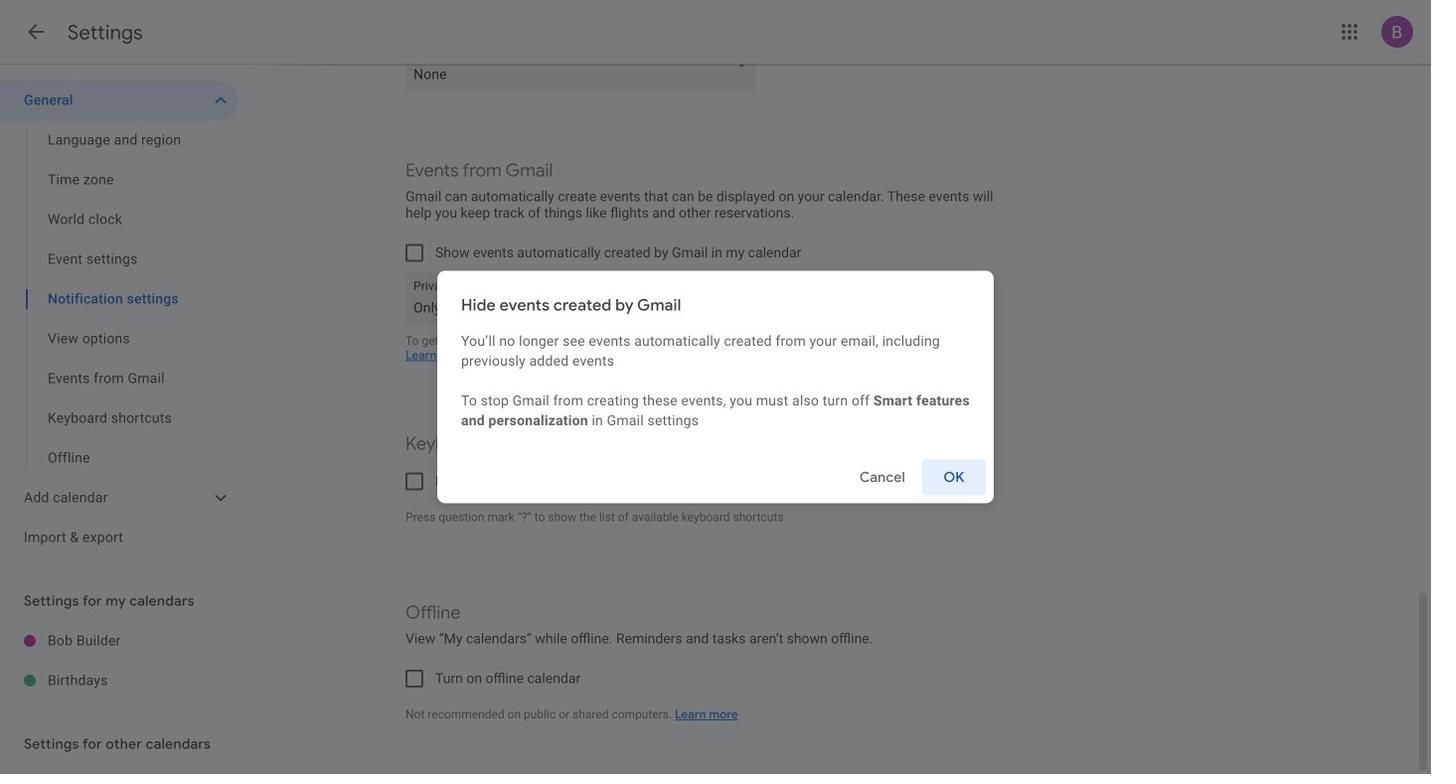 Task type: describe. For each thing, give the bounding box(es) containing it.
1 tree from the top
[[0, 81, 239, 558]]

go back image
[[24, 20, 48, 44]]



Task type: vqa. For each thing, say whether or not it's contained in the screenshot.
The General tree item
yes



Task type: locate. For each thing, give the bounding box(es) containing it.
dialog
[[438, 271, 994, 504]]

general tree item
[[0, 81, 239, 120]]

1 vertical spatial tree
[[0, 621, 239, 701]]

tree item
[[0, 279, 239, 319]]

heading
[[68, 20, 143, 45]]

group
[[0, 120, 239, 478]]

birthdays tree item
[[0, 661, 239, 701]]

bob builder tree item
[[0, 621, 239, 661]]

2 tree from the top
[[0, 621, 239, 701]]

tree
[[0, 81, 239, 558], [0, 621, 239, 701]]

0 vertical spatial tree
[[0, 81, 239, 558]]



